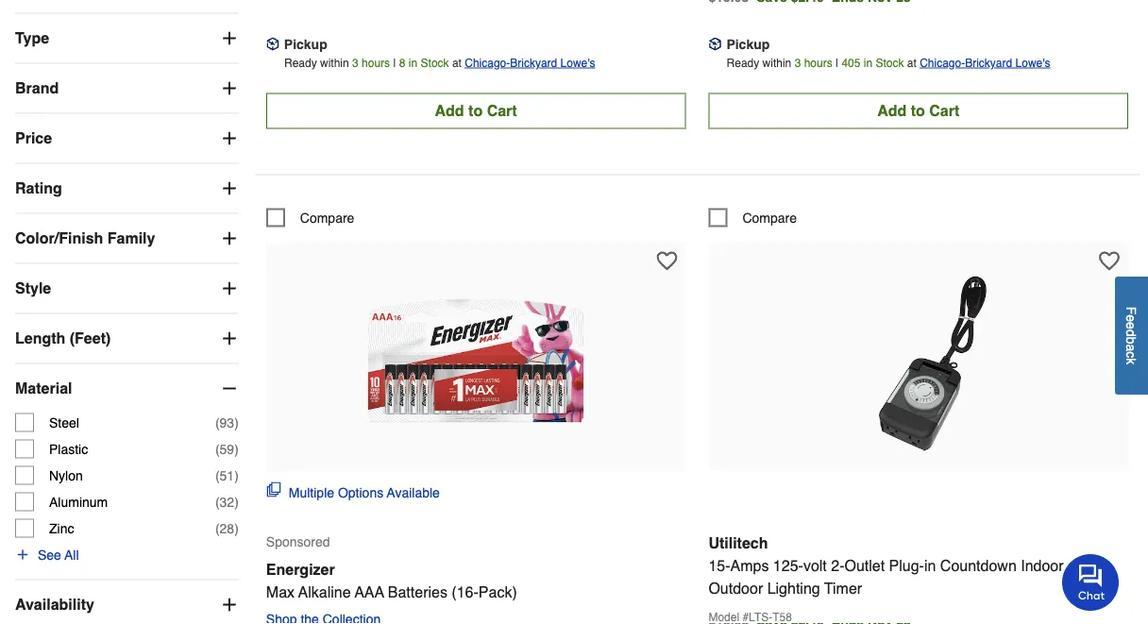 Task type: vqa. For each thing, say whether or not it's contained in the screenshot.
Model # LTS-T58
yes



Task type: locate. For each thing, give the bounding box(es) containing it.
ends nov 23 element
[[832, 0, 919, 4]]

0 horizontal spatial heart outline image
[[657, 251, 678, 272]]

2 ( from the top
[[215, 442, 220, 457]]

2 stock from the left
[[876, 56, 905, 69]]

1 horizontal spatial add to cart button
[[709, 93, 1129, 129]]

at right 405
[[908, 56, 917, 69]]

4 ( from the top
[[215, 495, 220, 510]]

2 compare from the left
[[743, 210, 797, 225]]

at
[[452, 56, 462, 69], [908, 56, 917, 69]]

plus image
[[220, 29, 239, 48], [220, 79, 239, 98], [220, 179, 239, 198], [220, 229, 239, 248], [220, 279, 239, 298], [15, 548, 30, 563], [220, 596, 239, 615]]

1 | from the left
[[393, 56, 396, 69]]

stock for 8
[[421, 56, 449, 69]]

1 horizontal spatial at
[[908, 56, 917, 69]]

2 add to cart from the left
[[878, 102, 960, 120]]

0 horizontal spatial hours
[[362, 56, 390, 69]]

2 add from the left
[[878, 102, 907, 120]]

chicago-brickyard lowe's button
[[465, 53, 596, 72], [920, 53, 1051, 72]]

ready for ready within 3 hours | 405 in stock at chicago-brickyard lowe's
[[727, 56, 760, 69]]

in right 405
[[864, 56, 873, 69]]

compare for 1000209817 element at top
[[300, 210, 355, 225]]

2 lowe's from the left
[[1016, 56, 1051, 69]]

e up d
[[1125, 315, 1140, 322]]

cart
[[487, 102, 517, 120], [930, 102, 960, 120]]

3 ( from the top
[[215, 468, 220, 484]]

( for 32
[[215, 495, 220, 510]]

| left 405
[[836, 56, 839, 69]]

plus image inside rating button
[[220, 179, 239, 198]]

color/finish family button
[[15, 214, 239, 263]]

pickup for ready within 3 hours | 8 in stock at chicago-brickyard lowe's
[[284, 36, 328, 52]]

1 horizontal spatial |
[[836, 56, 839, 69]]

0 horizontal spatial |
[[393, 56, 396, 69]]

in inside utilitech 15-amps 125-volt 2-outlet plug-in countdown indoor or outdoor lighting timer
[[925, 557, 937, 575]]

to for first 'add to cart' "button" from the left
[[469, 102, 483, 120]]

1 lowe's from the left
[[561, 56, 596, 69]]

1 add to cart from the left
[[435, 102, 517, 120]]

hours left "8"
[[362, 56, 390, 69]]

lowe's
[[561, 56, 596, 69], [1016, 56, 1051, 69]]

) down 93
[[234, 442, 239, 457]]

(
[[215, 415, 220, 431], [215, 442, 220, 457], [215, 468, 220, 484], [215, 495, 220, 510], [215, 521, 220, 536]]

0 horizontal spatial at
[[452, 56, 462, 69]]

hours left 405
[[805, 56, 833, 69]]

add to cart down ready within 3 hours | 8 in stock at chicago-brickyard lowe's
[[435, 102, 517, 120]]

compare inside 1000209817 element
[[300, 210, 355, 225]]

rating button
[[15, 164, 239, 213]]

2 ready from the left
[[727, 56, 760, 69]]

compare for 5014300771 "element"
[[743, 210, 797, 225]]

0 horizontal spatial to
[[469, 102, 483, 120]]

( for 51
[[215, 468, 220, 484]]

in for 405
[[864, 56, 873, 69]]

multiple options available
[[289, 485, 440, 500]]

5014300771 element
[[709, 208, 797, 227]]

) for ( 93 )
[[234, 415, 239, 431]]

t58
[[773, 611, 793, 624]]

) up 28
[[234, 495, 239, 510]]

0 horizontal spatial brickyard
[[510, 56, 558, 69]]

lts-
[[749, 611, 773, 624]]

plus image inside style button
[[220, 279, 239, 298]]

sponsored
[[266, 534, 330, 549]]

plus image
[[220, 129, 239, 148], [220, 329, 239, 348]]

5 ( from the top
[[215, 521, 220, 536]]

volt
[[804, 557, 828, 575]]

plus image inside color/finish family button
[[220, 229, 239, 248]]

add to cart button
[[266, 93, 686, 129], [709, 93, 1129, 129]]

within for ready within 3 hours | 8 in stock at chicago-brickyard lowe's
[[320, 56, 349, 69]]

2 brickyard from the left
[[966, 56, 1013, 69]]

)
[[234, 415, 239, 431], [234, 442, 239, 457], [234, 468, 239, 484], [234, 495, 239, 510], [234, 521, 239, 536]]

2 pickup from the left
[[727, 36, 770, 52]]

1 chicago- from the left
[[465, 56, 510, 69]]

1 horizontal spatial ready
[[727, 56, 760, 69]]

1 at from the left
[[452, 56, 462, 69]]

) down 32
[[234, 521, 239, 536]]

plus image inside 'availability' button
[[220, 596, 239, 615]]

0 horizontal spatial chicago-brickyard lowe's button
[[465, 53, 596, 72]]

was price $15.98 element
[[709, 0, 757, 4]]

lowe's for ready within 3 hours | 8 in stock at chicago-brickyard lowe's
[[561, 56, 596, 69]]

1 stock from the left
[[421, 56, 449, 69]]

add
[[435, 102, 465, 120], [878, 102, 907, 120]]

e
[[1125, 315, 1140, 322], [1125, 322, 1140, 329]]

ready within 3 hours | 8 in stock at chicago-brickyard lowe's
[[284, 56, 596, 69]]

) for ( 51 )
[[234, 468, 239, 484]]

pickup image
[[709, 38, 722, 51]]

utilitech
[[709, 535, 769, 552]]

brickyard for ready within 3 hours | 8 in stock at chicago-brickyard lowe's
[[510, 56, 558, 69]]

2 | from the left
[[836, 56, 839, 69]]

1 plus image from the top
[[220, 129, 239, 148]]

2 chicago-brickyard lowe's button from the left
[[920, 53, 1051, 72]]

1 chicago-brickyard lowe's button from the left
[[465, 53, 596, 72]]

heart outline image
[[657, 251, 678, 272], [1100, 251, 1121, 272]]

) for ( 59 )
[[234, 442, 239, 457]]

) for ( 32 )
[[234, 495, 239, 510]]

utilitech 15-amps 125-volt 2-outlet plug-in countdown indoor or outdoor lighting timer image
[[809, 252, 1029, 471]]

) up 32
[[234, 468, 239, 484]]

3 for 8
[[352, 56, 359, 69]]

timer
[[825, 580, 863, 598]]

0 horizontal spatial stock
[[421, 56, 449, 69]]

plus image inside type button
[[220, 29, 239, 48]]

51
[[220, 468, 234, 484]]

hours for 8
[[362, 56, 390, 69]]

pack)
[[479, 584, 518, 601]]

1 horizontal spatial stock
[[876, 56, 905, 69]]

countdown
[[941, 557, 1017, 575]]

chicago- right 405
[[920, 56, 966, 69]]

within left 405
[[763, 56, 792, 69]]

pickup
[[284, 36, 328, 52], [727, 36, 770, 52]]

add to cart down ready within 3 hours | 405 in stock at chicago-brickyard lowe's at top right
[[878, 102, 960, 120]]

2 plus image from the top
[[220, 329, 239, 348]]

lighting
[[768, 580, 821, 598]]

add to cart button down ready within 3 hours | 405 in stock at chicago-brickyard lowe's at top right
[[709, 93, 1129, 129]]

( up ( 59 )
[[215, 415, 220, 431]]

0 horizontal spatial within
[[320, 56, 349, 69]]

cart down ready within 3 hours | 405 in stock at chicago-brickyard lowe's at top right
[[930, 102, 960, 120]]

batteries
[[388, 584, 448, 601]]

1 horizontal spatial add
[[878, 102, 907, 120]]

2 chicago- from the left
[[920, 56, 966, 69]]

1 horizontal spatial to
[[911, 102, 926, 120]]

to down ready within 3 hours | 8 in stock at chicago-brickyard lowe's
[[469, 102, 483, 120]]

chicago- for 8
[[465, 56, 510, 69]]

5 ) from the top
[[234, 521, 239, 536]]

4 ) from the top
[[234, 495, 239, 510]]

1 horizontal spatial heart outline image
[[1100, 251, 1121, 272]]

1 horizontal spatial cart
[[930, 102, 960, 120]]

a
[[1125, 344, 1140, 351]]

( for 59
[[215, 442, 220, 457]]

1 heart outline image from the left
[[657, 251, 678, 272]]

1 ready from the left
[[284, 56, 317, 69]]

stock
[[421, 56, 449, 69], [876, 56, 905, 69]]

1 horizontal spatial in
[[864, 56, 873, 69]]

0 horizontal spatial 3
[[352, 56, 359, 69]]

chicago-brickyard lowe's button for ready within 3 hours | 405 in stock at chicago-brickyard lowe's
[[920, 53, 1051, 72]]

1 horizontal spatial hours
[[805, 56, 833, 69]]

stock for 405
[[876, 56, 905, 69]]

brickyard
[[510, 56, 558, 69], [966, 56, 1013, 69]]

in
[[409, 56, 418, 69], [864, 56, 873, 69], [925, 557, 937, 575]]

1 brickyard from the left
[[510, 56, 558, 69]]

1 horizontal spatial compare
[[743, 210, 797, 225]]

within for ready within 3 hours | 405 in stock at chicago-brickyard lowe's
[[763, 56, 792, 69]]

1 ) from the top
[[234, 415, 239, 431]]

2 at from the left
[[908, 56, 917, 69]]

0 horizontal spatial chicago-
[[465, 56, 510, 69]]

see
[[38, 548, 61, 563]]

1 hours from the left
[[362, 56, 390, 69]]

2 ) from the top
[[234, 442, 239, 457]]

1 horizontal spatial 3
[[795, 56, 802, 69]]

2 add to cart button from the left
[[709, 93, 1129, 129]]

2 cart from the left
[[930, 102, 960, 120]]

brand button
[[15, 64, 239, 113]]

1 3 from the left
[[352, 56, 359, 69]]

( down 32
[[215, 521, 220, 536]]

( up 28
[[215, 495, 220, 510]]

1 vertical spatial plus image
[[220, 329, 239, 348]]

energizer max alkaline aaa batteries (16-pack)
[[266, 561, 518, 601]]

( down 93
[[215, 442, 220, 457]]

( 93 )
[[215, 415, 239, 431]]

chicago- right "8"
[[465, 56, 510, 69]]

add down ready within 3 hours | 405 in stock at chicago-brickyard lowe's at top right
[[878, 102, 907, 120]]

e up b
[[1125, 322, 1140, 329]]

brickyard for ready within 3 hours | 405 in stock at chicago-brickyard lowe's
[[966, 56, 1013, 69]]

model
[[709, 611, 740, 624]]

at right "8"
[[452, 56, 462, 69]]

0 horizontal spatial add to cart button
[[266, 93, 686, 129]]

3 left "8"
[[352, 56, 359, 69]]

compare inside 5014300771 "element"
[[743, 210, 797, 225]]

plus image for color/finish family
[[220, 229, 239, 248]]

1 compare from the left
[[300, 210, 355, 225]]

0 horizontal spatial pickup
[[284, 36, 328, 52]]

1 horizontal spatial within
[[763, 56, 792, 69]]

0 horizontal spatial lowe's
[[561, 56, 596, 69]]

3 ) from the top
[[234, 468, 239, 484]]

stock right 405
[[876, 56, 905, 69]]

plus image inside length (feet) button
[[220, 329, 239, 348]]

in right "8"
[[409, 56, 418, 69]]

nylon
[[49, 468, 83, 484]]

1 horizontal spatial chicago-brickyard lowe's button
[[920, 53, 1051, 72]]

1 horizontal spatial add to cart
[[878, 102, 960, 120]]

0 vertical spatial plus image
[[220, 129, 239, 148]]

0 horizontal spatial ready
[[284, 56, 317, 69]]

f e e d b a c k
[[1125, 307, 1140, 365]]

see all
[[38, 548, 79, 563]]

2 3 from the left
[[795, 56, 802, 69]]

2 to from the left
[[911, 102, 926, 120]]

plus image for availability
[[220, 596, 239, 615]]

outdoor
[[709, 580, 764, 598]]

2 horizontal spatial in
[[925, 557, 937, 575]]

in for 8
[[409, 56, 418, 69]]

within
[[320, 56, 349, 69], [763, 56, 792, 69]]

max
[[266, 584, 295, 601]]

1 horizontal spatial pickup
[[727, 36, 770, 52]]

1 add from the left
[[435, 102, 465, 120]]

1 horizontal spatial brickyard
[[966, 56, 1013, 69]]

brand
[[15, 80, 59, 97]]

add to cart button down ready within 3 hours | 8 in stock at chicago-brickyard lowe's
[[266, 93, 686, 129]]

0 horizontal spatial add
[[435, 102, 465, 120]]

1 to from the left
[[469, 102, 483, 120]]

( up 32
[[215, 468, 220, 484]]

1 cart from the left
[[487, 102, 517, 120]]

color/finish family
[[15, 230, 155, 247]]

compare
[[300, 210, 355, 225], [743, 210, 797, 225]]

3 left 405
[[795, 56, 802, 69]]

energizer
[[266, 561, 335, 579]]

f e e d b a c k button
[[1116, 277, 1149, 395]]

2 hours from the left
[[805, 56, 833, 69]]

| left "8"
[[393, 56, 396, 69]]

3
[[352, 56, 359, 69], [795, 56, 802, 69]]

add to cart
[[435, 102, 517, 120], [878, 102, 960, 120]]

to
[[469, 102, 483, 120], [911, 102, 926, 120]]

length (feet)
[[15, 330, 111, 347]]

pickup right pickup image
[[727, 36, 770, 52]]

1 horizontal spatial lowe's
[[1016, 56, 1051, 69]]

chicago-
[[465, 56, 510, 69], [920, 56, 966, 69]]

price button
[[15, 114, 239, 163]]

add down ready within 3 hours | 8 in stock at chicago-brickyard lowe's
[[435, 102, 465, 120]]

chat invite button image
[[1063, 554, 1121, 611]]

within left "8"
[[320, 56, 349, 69]]

0 horizontal spatial in
[[409, 56, 418, 69]]

0 horizontal spatial cart
[[487, 102, 517, 120]]

1 horizontal spatial chicago-
[[920, 56, 966, 69]]

hours
[[362, 56, 390, 69], [805, 56, 833, 69]]

plus image inside see all button
[[15, 548, 30, 563]]

|
[[393, 56, 396, 69], [836, 56, 839, 69]]

plus image inside price button
[[220, 129, 239, 148]]

minus image
[[220, 380, 239, 398]]

hours for 405
[[805, 56, 833, 69]]

to down ready within 3 hours | 405 in stock at chicago-brickyard lowe's at top right
[[911, 102, 926, 120]]

add for first 'add to cart' "button" from right
[[878, 102, 907, 120]]

stock right "8"
[[421, 56, 449, 69]]

1 pickup from the left
[[284, 36, 328, 52]]

add for first 'add to cart' "button" from the left
[[435, 102, 465, 120]]

1 within from the left
[[320, 56, 349, 69]]

plus image inside brand button
[[220, 79, 239, 98]]

) up ( 59 )
[[234, 415, 239, 431]]

0 horizontal spatial add to cart
[[435, 102, 517, 120]]

in left countdown
[[925, 557, 937, 575]]

0 horizontal spatial compare
[[300, 210, 355, 225]]

c
[[1125, 351, 1140, 358]]

ready
[[284, 56, 317, 69], [727, 56, 760, 69]]

cart down ready within 3 hours | 8 in stock at chicago-brickyard lowe's
[[487, 102, 517, 120]]

2 within from the left
[[763, 56, 792, 69]]

pickup right pickup icon
[[284, 36, 328, 52]]

1 ( from the top
[[215, 415, 220, 431]]



Task type: describe. For each thing, give the bounding box(es) containing it.
alkaline
[[299, 584, 351, 601]]

plus image for length (feet)
[[220, 329, 239, 348]]

405
[[842, 56, 861, 69]]

steel
[[49, 415, 79, 431]]

savings save $2.40 element
[[757, 0, 919, 4]]

at for 8
[[452, 56, 462, 69]]

at for 405
[[908, 56, 917, 69]]

length
[[15, 330, 65, 347]]

multiple
[[289, 485, 335, 500]]

type button
[[15, 14, 239, 63]]

chicago- for 405
[[920, 56, 966, 69]]

aaa
[[355, 584, 384, 601]]

plus image for price
[[220, 129, 239, 148]]

to for first 'add to cart' "button" from right
[[911, 102, 926, 120]]

color/finish
[[15, 230, 103, 247]]

ready for ready within 3 hours | 8 in stock at chicago-brickyard lowe's
[[284, 56, 317, 69]]

or
[[1069, 557, 1082, 575]]

length (feet) button
[[15, 314, 239, 364]]

cart for first 'add to cart' "button" from right
[[930, 102, 960, 120]]

amps
[[731, 557, 770, 575]]

28
[[220, 521, 234, 536]]

all
[[65, 548, 79, 563]]

3 for 405
[[795, 56, 802, 69]]

125-
[[774, 557, 804, 575]]

plus image for style
[[220, 279, 239, 298]]

model # lts-t58
[[709, 611, 793, 624]]

( for 28
[[215, 521, 220, 536]]

( for 93
[[215, 415, 220, 431]]

59
[[220, 442, 234, 457]]

options
[[338, 485, 384, 500]]

pickup for ready within 3 hours | 405 in stock at chicago-brickyard lowe's
[[727, 36, 770, 52]]

f
[[1125, 307, 1140, 315]]

style button
[[15, 264, 239, 313]]

availability
[[15, 596, 94, 614]]

plug-
[[890, 557, 925, 575]]

93
[[220, 415, 234, 431]]

see all button
[[15, 546, 79, 565]]

) for ( 28 )
[[234, 521, 239, 536]]

available
[[387, 485, 440, 500]]

zinc
[[49, 521, 74, 536]]

type
[[15, 29, 49, 47]]

material
[[15, 380, 72, 398]]

2-
[[832, 557, 845, 575]]

(feet)
[[70, 330, 111, 347]]

| for 8
[[393, 56, 396, 69]]

add to cart for first 'add to cart' "button" from right
[[878, 102, 960, 120]]

( 32 )
[[215, 495, 239, 510]]

price
[[15, 130, 52, 147]]

| for 405
[[836, 56, 839, 69]]

d
[[1125, 329, 1140, 337]]

energizer max alkaline aaa batteries (16-pack) image
[[367, 252, 586, 471]]

k
[[1125, 358, 1140, 365]]

1000209817 element
[[266, 208, 355, 227]]

pickup image
[[266, 38, 279, 51]]

plus image for brand
[[220, 79, 239, 98]]

8
[[400, 56, 406, 69]]

family
[[108, 230, 155, 247]]

32
[[220, 495, 234, 510]]

2 e from the top
[[1125, 322, 1140, 329]]

( 51 )
[[215, 468, 239, 484]]

1 add to cart button from the left
[[266, 93, 686, 129]]

2 heart outline image from the left
[[1100, 251, 1121, 272]]

rating
[[15, 180, 62, 197]]

plus image for type
[[220, 29, 239, 48]]

1 e from the top
[[1125, 315, 1140, 322]]

chicago-brickyard lowe's button for ready within 3 hours | 8 in stock at chicago-brickyard lowe's
[[465, 53, 596, 72]]

b
[[1125, 337, 1140, 344]]

( 28 )
[[215, 521, 239, 536]]

#
[[743, 611, 749, 624]]

cart for first 'add to cart' "button" from the left
[[487, 102, 517, 120]]

material button
[[15, 364, 239, 414]]

plastic
[[49, 442, 88, 457]]

lowe's for ready within 3 hours | 405 in stock at chicago-brickyard lowe's
[[1016, 56, 1051, 69]]

plus image for rating
[[220, 179, 239, 198]]

add to cart for first 'add to cart' "button" from the left
[[435, 102, 517, 120]]

ready within 3 hours | 405 in stock at chicago-brickyard lowe's
[[727, 56, 1051, 69]]

style
[[15, 280, 51, 297]]

indoor
[[1022, 557, 1064, 575]]

outlet
[[845, 557, 885, 575]]

multiple options available link
[[266, 482, 440, 502]]

availability button
[[15, 581, 239, 625]]

utilitech 15-amps 125-volt 2-outlet plug-in countdown indoor or outdoor lighting timer
[[709, 535, 1082, 598]]

15-
[[709, 557, 731, 575]]

( 59 )
[[215, 442, 239, 457]]

aluminum
[[49, 495, 108, 510]]

(16-
[[452, 584, 479, 601]]



